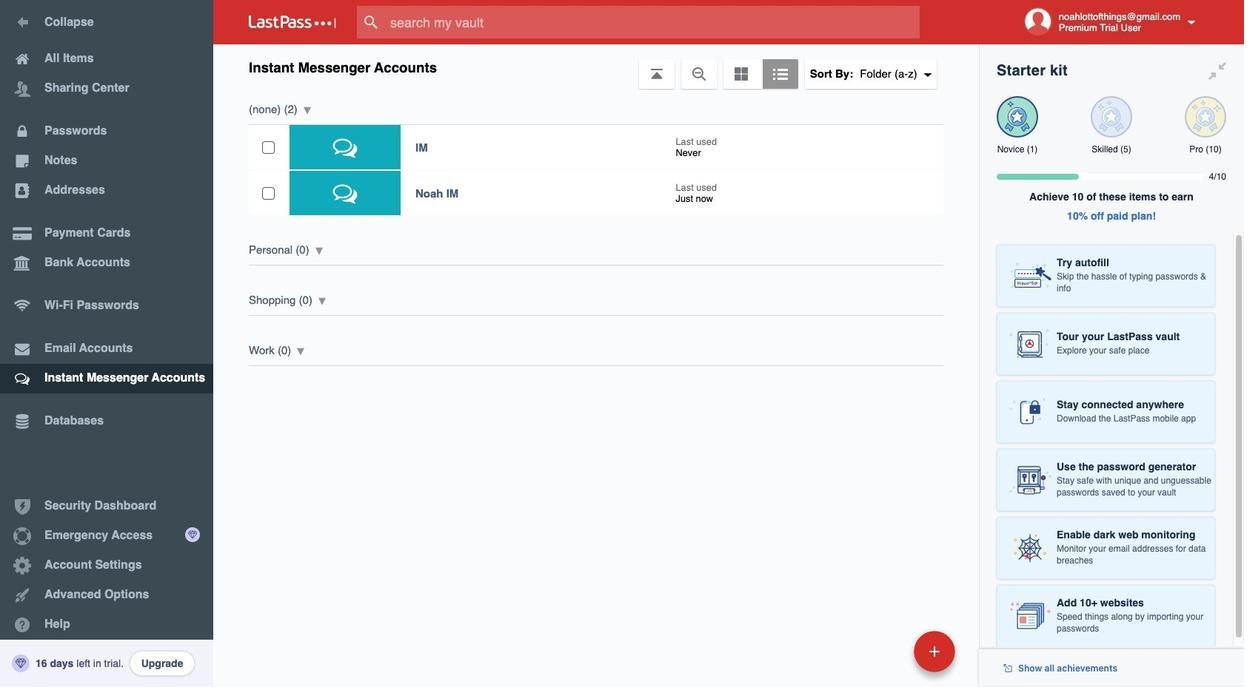 Task type: locate. For each thing, give the bounding box(es) containing it.
search my vault text field
[[357, 6, 949, 39]]

lastpass image
[[249, 16, 336, 29]]

main navigation navigation
[[0, 0, 213, 688]]



Task type: describe. For each thing, give the bounding box(es) containing it.
Search search field
[[357, 6, 949, 39]]

vault options navigation
[[213, 44, 979, 89]]

new item navigation
[[812, 627, 964, 688]]

new item element
[[812, 631, 961, 673]]



